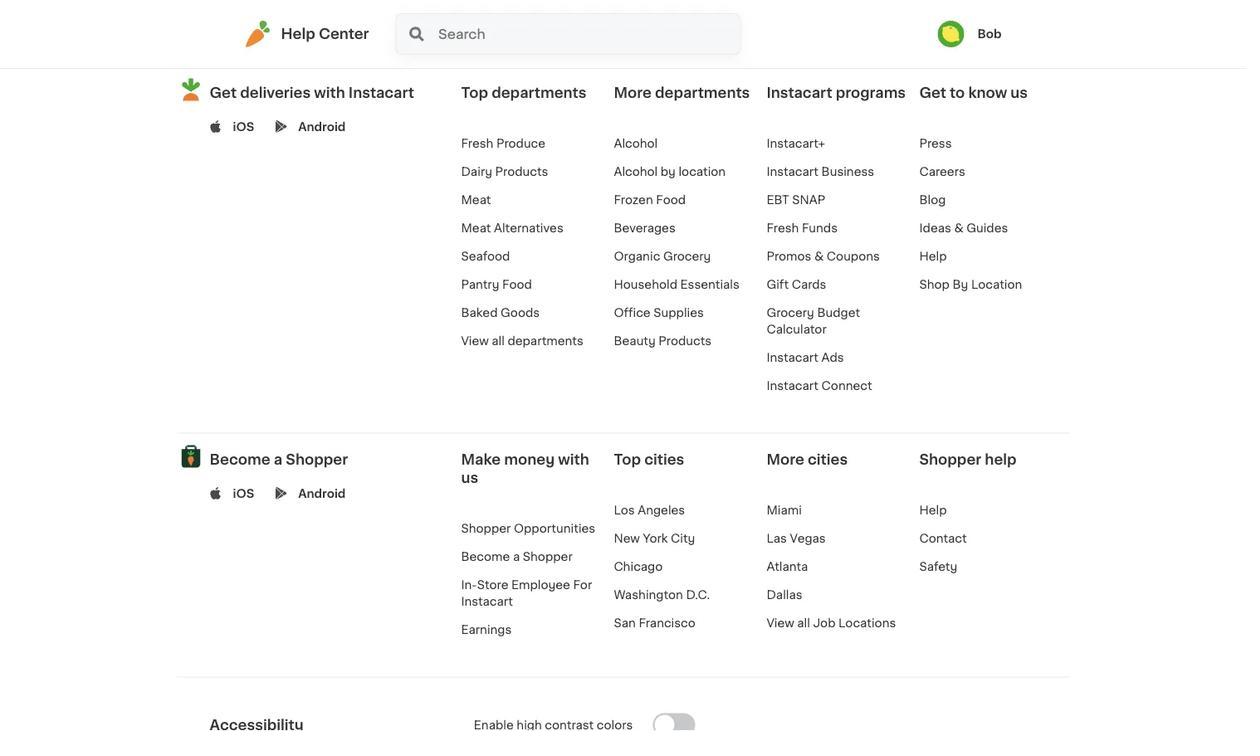 Task type: locate. For each thing, give the bounding box(es) containing it.
0 vertical spatial us
[[1011, 86, 1028, 100]]

0 horizontal spatial top
[[461, 86, 488, 100]]

more departments
[[614, 86, 750, 100]]

1 vertical spatial ios link
[[233, 485, 254, 502]]

get for get deliveries with instacart
[[210, 86, 237, 100]]

supplies
[[654, 307, 704, 319]]

programs
[[836, 86, 906, 100]]

alcohol for alcohol by location
[[614, 166, 658, 177]]

cities for top cities
[[645, 453, 685, 467]]

1 vertical spatial all
[[798, 618, 811, 629]]

0 vertical spatial with
[[314, 86, 345, 100]]

new
[[614, 533, 640, 544]]

departments for more departments
[[655, 86, 750, 100]]

1 vertical spatial more
[[767, 453, 805, 467]]

more up miami
[[767, 453, 805, 467]]

products down the produce
[[496, 166, 549, 177]]

1 horizontal spatial &
[[955, 222, 964, 234]]

more for more departments
[[614, 86, 652, 100]]

meat for meat link
[[461, 194, 491, 206]]

1 horizontal spatial with
[[558, 453, 590, 467]]

san
[[614, 618, 636, 629]]

ios for get
[[233, 121, 254, 132]]

1 android from the top
[[299, 121, 346, 132]]

1 ios link from the top
[[233, 118, 254, 135]]

instacart shopper app logo image
[[177, 76, 205, 103], [177, 443, 205, 471]]

0 vertical spatial android
[[299, 121, 346, 132]]

instacart down store
[[461, 596, 513, 608]]

top
[[461, 86, 488, 100], [614, 453, 641, 467]]

0 horizontal spatial more
[[614, 86, 652, 100]]

ios app store logo image
[[210, 120, 222, 133], [210, 488, 222, 500]]

a
[[274, 453, 283, 467], [513, 551, 520, 563]]

deliveries
[[240, 86, 311, 100]]

chicago link
[[614, 561, 663, 573]]

view down baked
[[461, 335, 489, 347]]

2 android from the top
[[299, 488, 346, 500]]

cities for more cities
[[808, 453, 848, 467]]

all left job
[[798, 618, 811, 629]]

1 vertical spatial instacart shopper app logo image
[[177, 443, 205, 471]]

2 ios from the top
[[233, 488, 254, 500]]

2 alcohol from the top
[[614, 166, 658, 177]]

1 horizontal spatial products
[[659, 335, 712, 347]]

grocery up the "calculator"
[[767, 307, 815, 319]]

instacart inside in-store employee for instacart
[[461, 596, 513, 608]]

opportunities
[[514, 523, 596, 534]]

1 vertical spatial android link
[[299, 485, 346, 502]]

1 meat from the top
[[461, 194, 491, 206]]

grocery budget calculator link
[[767, 307, 861, 335]]

2 android link from the top
[[299, 485, 346, 502]]

guides
[[967, 222, 1009, 234]]

instacart+
[[767, 137, 826, 149]]

meat down dairy
[[461, 194, 491, 206]]

careers
[[920, 166, 966, 177]]

ads
[[822, 352, 845, 363]]

0 vertical spatial ios app store logo image
[[210, 120, 222, 133]]

1 vertical spatial become a shopper
[[461, 551, 573, 563]]

more up alcohol link
[[614, 86, 652, 100]]

0 vertical spatial ios
[[233, 121, 254, 132]]

us right know
[[1011, 86, 1028, 100]]

with inside make money with us
[[558, 453, 590, 467]]

0 vertical spatial android link
[[299, 118, 346, 135]]

departments up location
[[655, 86, 750, 100]]

1 vertical spatial android play store logo image
[[275, 488, 288, 500]]

0 horizontal spatial get
[[210, 86, 237, 100]]

1 cities from the left
[[645, 453, 685, 467]]

& right ideas
[[955, 222, 964, 234]]

1 vertical spatial products
[[659, 335, 712, 347]]

departments
[[492, 86, 587, 100], [655, 86, 750, 100], [508, 335, 584, 347]]

1 horizontal spatial become a shopper
[[461, 551, 573, 563]]

0 horizontal spatial view
[[461, 335, 489, 347]]

departments up the produce
[[492, 86, 587, 100]]

2 get from the left
[[920, 86, 947, 100]]

with right deliveries
[[314, 86, 345, 100]]

cities up angeles
[[645, 453, 685, 467]]

meat
[[461, 194, 491, 206], [461, 222, 491, 234]]

instacart for instacart programs
[[767, 86, 833, 100]]

2 cities from the left
[[808, 453, 848, 467]]

1 vertical spatial android
[[299, 488, 346, 500]]

2 vertical spatial help
[[920, 505, 948, 516]]

for
[[574, 579, 592, 591]]

alcohol down alcohol link
[[614, 166, 658, 177]]

with for deliveries
[[314, 86, 345, 100]]

1 vertical spatial with
[[558, 453, 590, 467]]

bob link
[[938, 21, 1002, 47]]

with right money
[[558, 453, 590, 467]]

view for view all job locations
[[767, 618, 795, 629]]

more for more cities
[[767, 453, 805, 467]]

all for job
[[798, 618, 811, 629]]

dallas link
[[767, 589, 803, 601]]

0 horizontal spatial with
[[314, 86, 345, 100]]

0 vertical spatial products
[[496, 166, 549, 177]]

1 horizontal spatial more
[[767, 453, 805, 467]]

los angeles
[[614, 505, 686, 516]]

us
[[1011, 86, 1028, 100], [461, 471, 479, 485]]

shopper
[[286, 453, 348, 467], [920, 453, 982, 467], [461, 523, 511, 534], [523, 551, 573, 563]]

baked goods link
[[461, 307, 540, 319]]

food up goods
[[503, 279, 532, 290]]

1 ios from the top
[[233, 121, 254, 132]]

0 vertical spatial instacart shopper app logo image
[[177, 76, 205, 103]]

0 vertical spatial &
[[955, 222, 964, 234]]

1 vertical spatial top
[[614, 453, 641, 467]]

1 vertical spatial ios
[[233, 488, 254, 500]]

fresh produce link
[[461, 137, 546, 149]]

by
[[661, 166, 676, 177]]

instacart down center
[[349, 86, 415, 100]]

alcohol by location
[[614, 166, 726, 177]]

1 vertical spatial alcohol
[[614, 166, 658, 177]]

instacart connect link
[[767, 380, 873, 392]]

0 horizontal spatial all
[[492, 335, 505, 347]]

0 vertical spatial view
[[461, 335, 489, 347]]

1 instacart shopper app logo image from the top
[[177, 76, 205, 103]]

1 horizontal spatial us
[[1011, 86, 1028, 100]]

become a shopper link
[[461, 551, 573, 563]]

0 horizontal spatial us
[[461, 471, 479, 485]]

1 horizontal spatial view
[[767, 618, 795, 629]]

shopper opportunities
[[461, 523, 596, 534]]

& down funds
[[815, 250, 824, 262]]

0 horizontal spatial &
[[815, 250, 824, 262]]

pantry food link
[[461, 279, 532, 290]]

1 horizontal spatial all
[[798, 618, 811, 629]]

0 vertical spatial ios link
[[233, 118, 254, 135]]

ebt
[[767, 194, 790, 206]]

0 horizontal spatial become a shopper
[[210, 453, 348, 467]]

get deliveries with instacart
[[210, 86, 415, 100]]

calculator
[[767, 323, 827, 335]]

0 vertical spatial all
[[492, 335, 505, 347]]

frozen food
[[614, 194, 686, 206]]

organic grocery
[[614, 250, 711, 262]]

chicago
[[614, 561, 663, 573]]

instacart up instacart+ link at the right top of page
[[767, 86, 833, 100]]

washington d.c.
[[614, 589, 710, 601]]

1 vertical spatial view
[[767, 618, 795, 629]]

household essentials link
[[614, 279, 740, 290]]

fresh down 'ebt'
[[767, 222, 799, 234]]

get left deliveries
[[210, 86, 237, 100]]

1 horizontal spatial become
[[461, 551, 510, 563]]

0 vertical spatial food
[[657, 194, 686, 206]]

grocery up household essentials link on the top
[[664, 250, 711, 262]]

help for 1st help link from the bottom
[[920, 505, 948, 516]]

1 vertical spatial fresh
[[767, 222, 799, 234]]

1 horizontal spatial a
[[513, 551, 520, 563]]

0 vertical spatial fresh
[[461, 137, 494, 149]]

know
[[969, 86, 1008, 100]]

cities down instacart connect link
[[808, 453, 848, 467]]

1 vertical spatial help
[[920, 250, 948, 262]]

miami
[[767, 505, 802, 516]]

fresh for fresh funds
[[767, 222, 799, 234]]

promos & coupons link
[[767, 250, 880, 262]]

beverages
[[614, 222, 676, 234]]

francisco
[[639, 618, 696, 629]]

dairy products link
[[461, 166, 549, 177]]

android for with
[[299, 121, 346, 132]]

ios link
[[233, 118, 254, 135], [233, 485, 254, 502]]

household essentials
[[614, 279, 740, 290]]

0 vertical spatial help link
[[920, 250, 948, 262]]

&
[[955, 222, 964, 234], [815, 250, 824, 262]]

food for pantry food
[[503, 279, 532, 290]]

instacart down instacart ads
[[767, 380, 819, 392]]

alcohol by location link
[[614, 166, 726, 177]]

help link up contact on the bottom right of the page
[[920, 505, 948, 516]]

los
[[614, 505, 635, 516]]

help center
[[281, 27, 369, 41]]

0 vertical spatial top
[[461, 86, 488, 100]]

instacart
[[349, 86, 415, 100], [767, 86, 833, 100], [767, 166, 819, 177], [767, 352, 819, 363], [767, 380, 819, 392], [461, 596, 513, 608]]

1 vertical spatial grocery
[[767, 307, 815, 319]]

fresh up dairy
[[461, 137, 494, 149]]

frozen
[[614, 194, 654, 206]]

android play store logo image for a
[[275, 488, 288, 500]]

help
[[281, 27, 315, 41], [920, 250, 948, 262], [920, 505, 948, 516]]

grocery
[[664, 250, 711, 262], [767, 307, 815, 319]]

all down baked goods
[[492, 335, 505, 347]]

1 vertical spatial ios app store logo image
[[210, 488, 222, 500]]

us inside make money with us
[[461, 471, 479, 485]]

ideas
[[920, 222, 952, 234]]

get left to
[[920, 86, 947, 100]]

0 horizontal spatial fresh
[[461, 137, 494, 149]]

2 help link from the top
[[920, 505, 948, 516]]

help up contact on the bottom right of the page
[[920, 505, 948, 516]]

1 vertical spatial food
[[503, 279, 532, 290]]

earnings link
[[461, 624, 512, 636]]

all
[[492, 335, 505, 347], [798, 618, 811, 629]]

view down 'dallas' link
[[767, 618, 795, 629]]

1 vertical spatial &
[[815, 250, 824, 262]]

by
[[953, 279, 969, 290]]

1 horizontal spatial cities
[[808, 453, 848, 467]]

instacart+ link
[[767, 137, 826, 149]]

products down supplies
[[659, 335, 712, 347]]

food down alcohol by location
[[657, 194, 686, 206]]

1 horizontal spatial grocery
[[767, 307, 815, 319]]

become
[[210, 453, 271, 467], [461, 551, 510, 563]]

gift cards
[[767, 279, 827, 290]]

help right 'instacart' image
[[281, 27, 315, 41]]

top up fresh produce link
[[461, 86, 488, 100]]

1 horizontal spatial fresh
[[767, 222, 799, 234]]

0 horizontal spatial become
[[210, 453, 271, 467]]

1 get from the left
[[210, 86, 237, 100]]

android play store logo image for deliveries
[[275, 120, 288, 133]]

0 vertical spatial grocery
[[664, 250, 711, 262]]

products for beauty products
[[659, 335, 712, 347]]

1 vertical spatial meat
[[461, 222, 491, 234]]

alcohol up alcohol by location
[[614, 137, 658, 149]]

us for make money with us
[[461, 471, 479, 485]]

become a shopper
[[210, 453, 348, 467], [461, 551, 573, 563]]

us down make on the left
[[461, 471, 479, 485]]

enable
[[474, 720, 514, 731]]

1 ios app store logo image from the top
[[210, 120, 222, 133]]

0 vertical spatial meat
[[461, 194, 491, 206]]

blog link
[[920, 194, 947, 206]]

cards
[[792, 279, 827, 290]]

1 android link from the top
[[299, 118, 346, 135]]

instacart shopper app logo image for get
[[177, 76, 205, 103]]

help up shop
[[920, 250, 948, 262]]

1 vertical spatial us
[[461, 471, 479, 485]]

with
[[314, 86, 345, 100], [558, 453, 590, 467]]

1 vertical spatial help link
[[920, 505, 948, 516]]

ios
[[233, 121, 254, 132], [233, 488, 254, 500]]

instacart connect
[[767, 380, 873, 392]]

0 vertical spatial alcohol
[[614, 137, 658, 149]]

view all departments
[[461, 335, 584, 347]]

household
[[614, 279, 678, 290]]

0 vertical spatial a
[[274, 453, 283, 467]]

0 horizontal spatial cities
[[645, 453, 685, 467]]

0 vertical spatial android play store logo image
[[275, 120, 288, 133]]

shop
[[920, 279, 950, 290]]

0 horizontal spatial food
[[503, 279, 532, 290]]

safety link
[[920, 561, 958, 573]]

0 horizontal spatial grocery
[[664, 250, 711, 262]]

1 android play store logo image from the top
[[275, 120, 288, 133]]

1 horizontal spatial top
[[614, 453, 641, 467]]

2 ios link from the top
[[233, 485, 254, 502]]

help link up shop
[[920, 250, 948, 262]]

frozen food link
[[614, 194, 686, 206]]

view
[[461, 335, 489, 347], [767, 618, 795, 629]]

1 help link from the top
[[920, 250, 948, 262]]

contact
[[920, 533, 967, 544]]

instacart down instacart+ link at the right top of page
[[767, 166, 819, 177]]

2 instacart shopper app logo image from the top
[[177, 443, 205, 471]]

2 meat from the top
[[461, 222, 491, 234]]

0 vertical spatial more
[[614, 86, 652, 100]]

1 alcohol from the top
[[614, 137, 658, 149]]

0 horizontal spatial products
[[496, 166, 549, 177]]

android play store logo image
[[275, 120, 288, 133], [275, 488, 288, 500]]

fresh funds link
[[767, 222, 838, 234]]

0 vertical spatial help
[[281, 27, 315, 41]]

produce
[[497, 137, 546, 149]]

2 ios app store logo image from the top
[[210, 488, 222, 500]]

1 horizontal spatial food
[[657, 194, 686, 206]]

1 horizontal spatial get
[[920, 86, 947, 100]]

instacart down the "calculator"
[[767, 352, 819, 363]]

2 android play store logo image from the top
[[275, 488, 288, 500]]

san francisco link
[[614, 618, 696, 629]]

meat down meat link
[[461, 222, 491, 234]]

top up los
[[614, 453, 641, 467]]



Task type: describe. For each thing, give the bounding box(es) containing it.
departments for top departments
[[492, 86, 587, 100]]

user avatar image
[[938, 21, 965, 47]]

gift cards link
[[767, 279, 827, 290]]

instacart shopper app logo image for become
[[177, 443, 205, 471]]

office supplies link
[[614, 307, 704, 319]]

gift
[[767, 279, 789, 290]]

in-store employee for instacart link
[[461, 579, 592, 608]]

us for get to know us
[[1011, 86, 1028, 100]]

android link for with
[[299, 118, 346, 135]]

goods
[[501, 307, 540, 319]]

& for ideas
[[955, 222, 964, 234]]

1 vertical spatial a
[[513, 551, 520, 563]]

coupons
[[827, 250, 880, 262]]

fresh produce
[[461, 137, 546, 149]]

dairy products
[[461, 166, 549, 177]]

view for view all departments
[[461, 335, 489, 347]]

view all job locations link
[[767, 618, 897, 629]]

1 vertical spatial become
[[461, 551, 510, 563]]

connect
[[822, 380, 873, 392]]

get for get to know us
[[920, 86, 947, 100]]

funds
[[802, 222, 838, 234]]

organic grocery link
[[614, 250, 711, 262]]

ideas & guides link
[[920, 222, 1009, 234]]

instacart for instacart connect
[[767, 380, 819, 392]]

pantry food
[[461, 279, 532, 290]]

instacart for instacart business
[[767, 166, 819, 177]]

view all departments link
[[461, 335, 584, 347]]

vegas
[[790, 533, 826, 544]]

android link for shopper
[[299, 485, 346, 502]]

help for second help link from the bottom
[[920, 250, 948, 262]]

blog
[[920, 194, 947, 206]]

food for frozen food
[[657, 194, 686, 206]]

shop by location link
[[920, 279, 1023, 290]]

beauty products
[[614, 335, 712, 347]]

meat alternatives link
[[461, 222, 564, 234]]

meat link
[[461, 194, 491, 206]]

shop by location
[[920, 279, 1023, 290]]

help center link
[[245, 21, 369, 47]]

ios for become
[[233, 488, 254, 500]]

make money with us
[[461, 453, 590, 485]]

safety
[[920, 561, 958, 573]]

top for top departments
[[461, 86, 488, 100]]

seafood link
[[461, 250, 510, 262]]

products for dairy products
[[496, 166, 549, 177]]

york
[[643, 533, 668, 544]]

alternatives
[[494, 222, 564, 234]]

high
[[517, 720, 542, 731]]

careers link
[[920, 166, 966, 177]]

in-
[[461, 579, 477, 591]]

beauty products link
[[614, 335, 712, 347]]

android for shopper
[[299, 488, 346, 500]]

all for departments
[[492, 335, 505, 347]]

budget
[[818, 307, 861, 319]]

top for top cities
[[614, 453, 641, 467]]

las vegas
[[767, 533, 826, 544]]

contrast
[[545, 720, 594, 731]]

d.c.
[[687, 589, 710, 601]]

essentials
[[681, 279, 740, 290]]

ios app store logo image for get deliveries with instacart
[[210, 120, 222, 133]]

get to know us
[[920, 86, 1028, 100]]

Search search field
[[437, 14, 741, 54]]

center
[[319, 27, 369, 41]]

snap
[[793, 194, 826, 206]]

las vegas link
[[767, 533, 826, 544]]

colors
[[597, 720, 633, 731]]

pantry
[[461, 279, 500, 290]]

employee
[[512, 579, 571, 591]]

office
[[614, 307, 651, 319]]

instacart ads link
[[767, 352, 845, 363]]

& for promos
[[815, 250, 824, 262]]

press link
[[920, 137, 953, 149]]

with for money
[[558, 453, 590, 467]]

ios link for become
[[233, 485, 254, 502]]

contact link
[[920, 533, 967, 544]]

bob
[[978, 28, 1002, 40]]

new york city
[[614, 533, 696, 544]]

departments down goods
[[508, 335, 584, 347]]

help for help center
[[281, 27, 315, 41]]

office supplies
[[614, 307, 704, 319]]

more cities
[[767, 453, 848, 467]]

new york city link
[[614, 533, 696, 544]]

instacart image
[[245, 21, 271, 47]]

0 horizontal spatial a
[[274, 453, 283, 467]]

shopper help
[[920, 453, 1017, 467]]

instacart for instacart ads
[[767, 352, 819, 363]]

location
[[679, 166, 726, 177]]

to
[[950, 86, 966, 100]]

ios link for get
[[233, 118, 254, 135]]

ios app store logo image for become a shopper
[[210, 488, 222, 500]]

las
[[767, 533, 788, 544]]

ideas & guides
[[920, 222, 1009, 234]]

san francisco
[[614, 618, 696, 629]]

press
[[920, 137, 953, 149]]

fresh for fresh produce
[[461, 137, 494, 149]]

washington d.c. link
[[614, 589, 710, 601]]

make
[[461, 453, 501, 467]]

0 vertical spatial become
[[210, 453, 271, 467]]

0 vertical spatial become a shopper
[[210, 453, 348, 467]]

city
[[671, 533, 696, 544]]

locations
[[839, 618, 897, 629]]

promos & coupons
[[767, 250, 880, 262]]

alcohol for alcohol link
[[614, 137, 658, 149]]

meat for meat alternatives
[[461, 222, 491, 234]]

instacart business link
[[767, 166, 875, 177]]

baked goods
[[461, 307, 540, 319]]

dairy
[[461, 166, 493, 177]]

location
[[972, 279, 1023, 290]]

money
[[504, 453, 555, 467]]

grocery inside the grocery budget calculator
[[767, 307, 815, 319]]



Task type: vqa. For each thing, say whether or not it's contained in the screenshot.
Shopper help
yes



